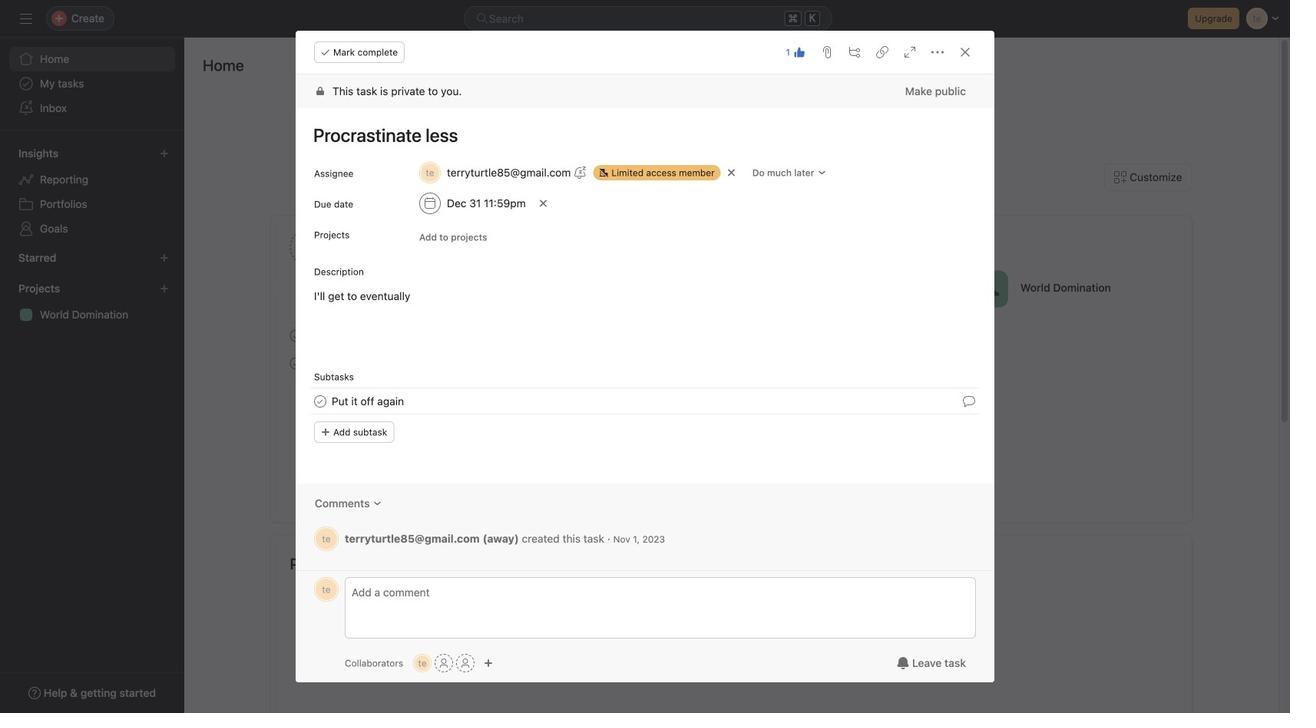 Task type: vqa. For each thing, say whether or not it's contained in the screenshot.
the delete form
no



Task type: describe. For each thing, give the bounding box(es) containing it.
attachments: add a file to this task, procrastinate less image
[[821, 46, 834, 58]]

global element
[[0, 38, 184, 130]]

Task Name text field
[[332, 393, 404, 410]]

0 vertical spatial mark complete checkbox
[[287, 327, 305, 345]]

1 like. you liked this task image
[[794, 46, 806, 58]]

insights element
[[0, 140, 184, 244]]

add subtask image
[[849, 46, 861, 58]]

rocket image
[[981, 280, 999, 298]]

0 vertical spatial list item
[[763, 270, 802, 308]]

1 vertical spatial mark complete image
[[287, 355, 305, 373]]

procrastinate less dialog
[[296, 31, 995, 683]]

full screen image
[[904, 46, 916, 58]]



Task type: locate. For each thing, give the bounding box(es) containing it.
comments image
[[373, 499, 382, 509]]

2 vertical spatial mark complete image
[[311, 393, 330, 411]]

Mark complete checkbox
[[287, 327, 305, 345], [287, 355, 305, 373], [311, 393, 330, 411]]

Task Name text field
[[303, 118, 976, 153]]

remove assignee image
[[727, 168, 737, 177]]

clear due date image
[[539, 199, 548, 208]]

1 vertical spatial mark complete checkbox
[[287, 355, 305, 373]]

copy task link image
[[877, 46, 889, 58]]

more actions for this task image
[[932, 46, 944, 58]]

add or remove collaborators image
[[484, 659, 493, 668]]

2 vertical spatial mark complete checkbox
[[311, 393, 330, 411]]

0 comments. click to go to subtask details and comments image
[[963, 396, 976, 408]]

add profile photo image
[[290, 229, 327, 266]]

mark complete image inside procrastinate less dialog
[[311, 393, 330, 411]]

close task pane image
[[960, 46, 972, 58]]

projects element
[[0, 275, 184, 330]]

main content
[[296, 75, 995, 571]]

mark complete image
[[287, 327, 305, 345], [287, 355, 305, 373], [311, 393, 330, 411]]

list item
[[763, 270, 802, 308], [296, 388, 995, 416]]

1 vertical spatial list item
[[296, 388, 995, 416]]

0 vertical spatial mark complete image
[[287, 327, 305, 345]]

mark complete checkbox inside procrastinate less dialog
[[311, 393, 330, 411]]

hide sidebar image
[[20, 12, 32, 25]]



